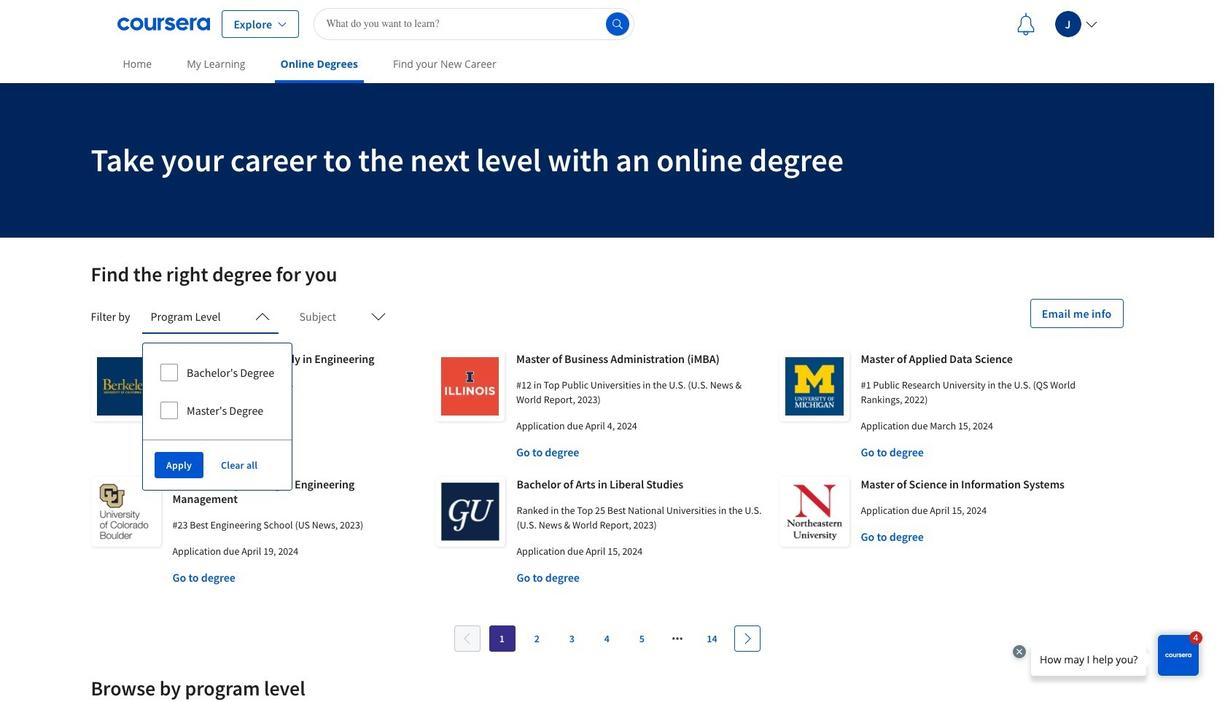 Task type: describe. For each thing, give the bounding box(es) containing it.
university of illinois at urbana-champaign image
[[435, 352, 505, 422]]

options list list box
[[143, 343, 292, 440]]

university of california, berkeley image
[[91, 352, 161, 422]]

northeastern university image
[[779, 477, 849, 547]]

university of michigan image
[[779, 352, 849, 422]]



Task type: vqa. For each thing, say whether or not it's contained in the screenshot.
Northeastern University "image"
yes



Task type: locate. For each thing, give the bounding box(es) containing it.
actions toolbar
[[143, 440, 292, 490]]

None search field
[[314, 8, 635, 40]]

coursera image
[[117, 12, 210, 35]]

go to next page image
[[741, 633, 753, 645]]

georgetown university image
[[435, 477, 505, 547]]

university of colorado boulder image
[[91, 477, 161, 547]]



